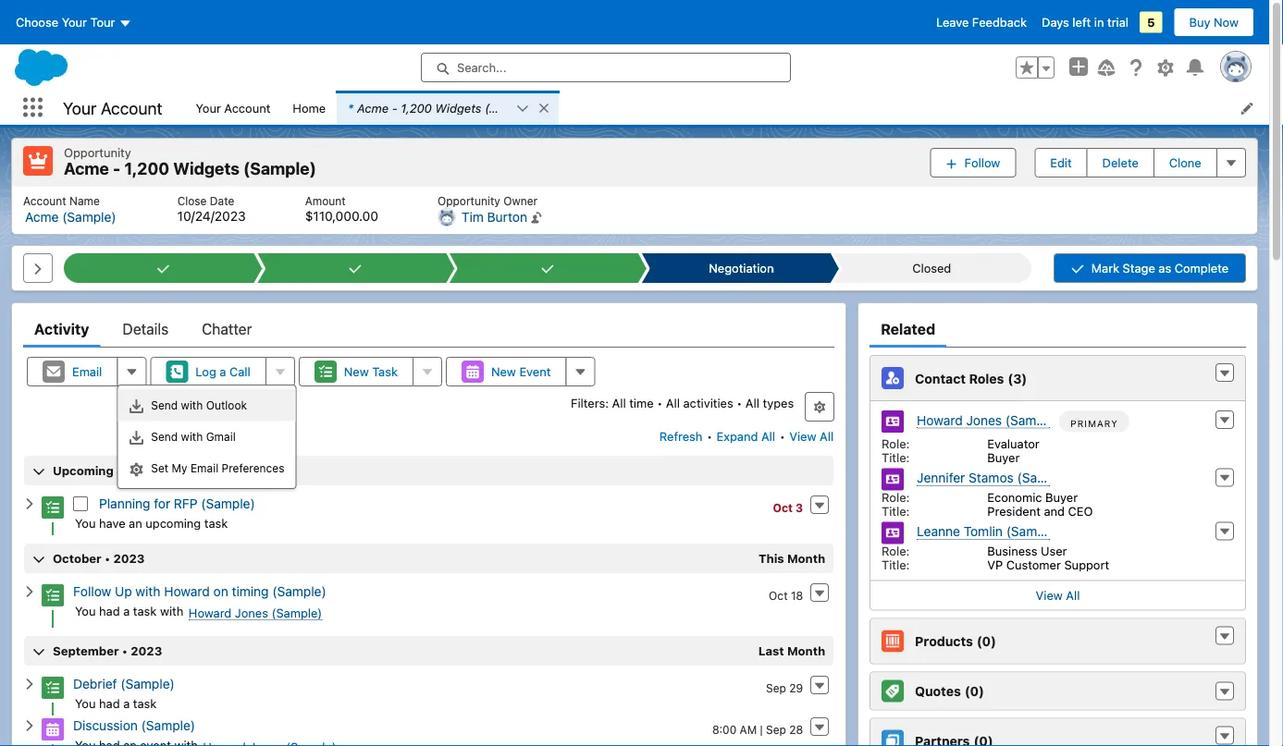 Task type: vqa. For each thing, say whether or not it's contained in the screenshot.
Status Planned
no



Task type: describe. For each thing, give the bounding box(es) containing it.
29
[[789, 682, 803, 695]]

1 horizontal spatial howard jones (sample) link
[[917, 413, 1060, 429]]

0 vertical spatial opportunity
[[546, 101, 614, 115]]

task for you had a task
[[133, 697, 157, 711]]

primary
[[1071, 418, 1119, 429]]

tim
[[462, 210, 484, 225]]

leave feedback
[[936, 15, 1027, 29]]

jennifer
[[917, 470, 965, 486]]

refresh • expand all • view all
[[660, 430, 834, 444]]

days
[[1042, 15, 1069, 29]]

close date 10/24/2023
[[177, 194, 246, 224]]

last
[[759, 644, 784, 658]]

new event
[[491, 365, 551, 379]]

0 horizontal spatial |
[[539, 101, 543, 115]]

log a call
[[196, 365, 251, 379]]

expand all button
[[716, 422, 776, 452]]

time
[[629, 396, 654, 410]]

1 horizontal spatial account
[[101, 98, 162, 118]]

log
[[196, 365, 216, 379]]

burton
[[487, 210, 527, 225]]

send with gmail
[[151, 431, 236, 443]]

account name acme (sample)
[[23, 194, 116, 225]]

you have an upcoming task
[[75, 516, 228, 530]]

you for you had a task
[[75, 697, 96, 711]]

text default image inside list item
[[516, 102, 529, 115]]

leave feedback link
[[936, 15, 1027, 29]]

$110,000.00
[[305, 208, 378, 224]]

howard inside contact roles element
[[917, 413, 963, 428]]

user
[[1041, 544, 1067, 558]]

acme for acme - 1,200 widgets (sample) | opportunity
[[357, 101, 389, 115]]

quotes image
[[882, 680, 904, 703]]

• right october
[[105, 552, 110, 566]]

as
[[1159, 261, 1172, 275]]

a inside log a call button
[[220, 365, 226, 379]]

quotes (0)
[[915, 684, 984, 699]]

upcoming
[[53, 464, 114, 478]]

october
[[53, 552, 101, 566]]

• up debrief (sample)
[[122, 644, 128, 658]]

acme (sample) link
[[25, 210, 116, 226]]

task image for you had a task
[[42, 677, 64, 700]]

september  •  2023
[[53, 644, 162, 658]]

(3)
[[1008, 371, 1027, 386]]

widgets for acme - 1,200 widgets (sample) | opportunity
[[435, 101, 481, 115]]

support
[[1064, 558, 1109, 572]]

text default image inside 'send with outlook' link
[[129, 399, 144, 414]]

related link
[[881, 311, 936, 348]]

1 vertical spatial howard
[[164, 585, 210, 600]]

leanne tomlin (sample) link
[[917, 524, 1060, 540]]

1 vertical spatial view all link
[[871, 581, 1245, 610]]

text default image inside partners element
[[1219, 730, 1231, 743]]

month for this month
[[787, 552, 825, 566]]

2 horizontal spatial account
[[224, 101, 270, 115]]

1,200 for acme - 1,200 widgets (sample)
[[124, 159, 169, 179]]

role: for leanne
[[882, 544, 910, 558]]

products
[[915, 634, 973, 649]]

1,200 for acme - 1,200 widgets (sample) | opportunity
[[401, 101, 432, 115]]

ceo
[[1068, 505, 1093, 519]]

president and ceo
[[988, 505, 1093, 519]]

details
[[123, 321, 168, 338]]

you for you had a task with howard jones (sample)
[[75, 604, 96, 618]]

september
[[53, 644, 119, 658]]

email inside "link"
[[191, 462, 219, 475]]

clone
[[1169, 156, 1202, 170]]

• right activities
[[737, 396, 742, 410]]

new for new task
[[344, 365, 369, 379]]

mark stage as complete button
[[1054, 254, 1246, 283]]

delete
[[1103, 156, 1139, 170]]

amount $110,000.00
[[305, 194, 378, 224]]

your account inside list
[[196, 101, 270, 115]]

(0) for quotes (0)
[[965, 684, 984, 699]]

- for acme - 1,200 widgets (sample) | opportunity
[[392, 101, 398, 115]]

contact image for jennifer stamos (sample)
[[882, 469, 904, 491]]

18
[[791, 589, 803, 602]]

business
[[988, 544, 1038, 558]]

had for you had a task
[[99, 697, 120, 711]]

email inside 'button'
[[72, 365, 102, 379]]

text default image for oct 3
[[23, 498, 36, 511]]

contact
[[915, 371, 966, 386]]

home
[[293, 101, 326, 115]]

path options list box
[[64, 254, 1032, 283]]

list for "your account" link
[[12, 186, 1257, 234]]

evaluator
[[988, 437, 1040, 451]]

contact roles element
[[870, 355, 1246, 611]]

28
[[789, 724, 803, 736]]

with inside you had a task with howard jones (sample)
[[160, 604, 183, 618]]

a for you had a task
[[123, 697, 130, 711]]

0 vertical spatial task
[[204, 516, 228, 530]]

close
[[177, 194, 207, 207]]

follow button
[[930, 148, 1016, 177]]

account inside the account name acme (sample)
[[23, 194, 66, 207]]

this
[[759, 552, 784, 566]]

* acme - 1,200 widgets (sample) | opportunity
[[348, 101, 614, 115]]

send for send with outlook
[[151, 399, 178, 412]]

jennifer stamos (sample)
[[917, 470, 1071, 486]]

howard inside you had a task with howard jones (sample)
[[189, 606, 232, 620]]

preferences
[[222, 462, 284, 475]]

1 vertical spatial |
[[760, 724, 763, 736]]

list item containing *
[[337, 91, 614, 125]]

buy
[[1189, 15, 1211, 29]]

for
[[154, 497, 170, 512]]

- for acme - 1,200 widgets (sample)
[[113, 159, 121, 179]]

tim burton link
[[462, 210, 527, 226]]

3
[[796, 501, 803, 514]]

event image
[[42, 719, 64, 741]]

days left in trial
[[1042, 15, 1129, 29]]

tab list containing activity
[[23, 311, 835, 348]]

outlook
[[206, 399, 247, 412]]

your account link
[[185, 91, 282, 125]]

jones inside contact roles element
[[966, 413, 1002, 428]]

all right expand
[[761, 430, 775, 444]]

have
[[99, 516, 125, 530]]

• down 'types'
[[780, 430, 785, 444]]

details link
[[123, 311, 168, 348]]

timing
[[232, 585, 269, 600]]

debrief
[[73, 677, 117, 692]]

refresh
[[660, 430, 703, 444]]

my
[[172, 462, 187, 475]]

discussion (sample)
[[73, 719, 195, 734]]

economic buyer
[[988, 491, 1078, 505]]

negotiation link
[[650, 254, 830, 283]]

1 horizontal spatial buyer
[[1046, 491, 1078, 505]]

view inside contact roles element
[[1036, 589, 1063, 603]]

task image
[[42, 585, 64, 607]]

2 sep from the top
[[766, 724, 786, 736]]

left
[[1073, 15, 1091, 29]]

2023 for october  •  2023
[[113, 552, 145, 566]]

0 horizontal spatial your account
[[63, 98, 162, 118]]

closed link
[[842, 254, 1022, 283]]

1 title: from the top
[[882, 451, 910, 465]]

0 vertical spatial view all link
[[789, 422, 835, 452]]

with inside 'send with outlook' link
[[181, 399, 203, 412]]

planning for rfp (sample) link
[[99, 497, 255, 512]]

task image for you have an upcoming task
[[42, 497, 64, 519]]



Task type: locate. For each thing, give the bounding box(es) containing it.
text default image
[[538, 102, 551, 115], [1219, 367, 1231, 380], [129, 431, 144, 446], [129, 463, 144, 477], [23, 586, 36, 599], [1219, 631, 1231, 644], [1219, 686, 1231, 699], [1219, 730, 1231, 743]]

(sample) inside list item
[[485, 101, 535, 115]]

had down up
[[99, 604, 120, 618]]

2023 up debrief (sample)
[[131, 644, 162, 658]]

account left home
[[224, 101, 270, 115]]

products element
[[870, 619, 1246, 665]]

0 vertical spatial sep
[[766, 682, 786, 695]]

0 horizontal spatial howard jones (sample) link
[[189, 606, 322, 621]]

howard down contact
[[917, 413, 963, 428]]

had for you had a task with howard jones (sample)
[[99, 604, 120, 618]]

list item
[[337, 91, 614, 125]]

acme inside the account name acme (sample)
[[25, 210, 59, 225]]

1 vertical spatial email
[[191, 462, 219, 475]]

0 horizontal spatial follow
[[73, 585, 111, 600]]

1 new from the left
[[344, 365, 369, 379]]

1 role: from the top
[[882, 437, 910, 451]]

you right task icon
[[75, 604, 96, 618]]

2 contact image from the top
[[882, 522, 904, 544]]

with right up
[[135, 585, 160, 600]]

with down follow up with howard on timing (sample)
[[160, 604, 183, 618]]

oct left the 3
[[773, 501, 793, 514]]

all left time
[[612, 396, 626, 410]]

2 vertical spatial a
[[123, 697, 130, 711]]

0 horizontal spatial opportunity
[[64, 145, 131, 159]]

1 vertical spatial howard jones (sample) link
[[189, 606, 322, 621]]

2 you from the top
[[75, 604, 96, 618]]

upcoming
[[146, 516, 201, 530]]

all down support
[[1066, 589, 1080, 603]]

0 horizontal spatial jones
[[235, 606, 268, 620]]

opportunity owner
[[438, 194, 538, 207]]

list containing 10/24/2023
[[12, 186, 1257, 234]]

a down up
[[123, 604, 130, 618]]

1 vertical spatial (0)
[[965, 684, 984, 699]]

send up send with gmail
[[151, 399, 178, 412]]

planning for rfp (sample)
[[99, 497, 255, 512]]

1 horizontal spatial view
[[1036, 589, 1063, 603]]

1 vertical spatial view
[[1036, 589, 1063, 603]]

opportunity for acme
[[64, 145, 131, 159]]

howard down follow up with howard on timing (sample)
[[189, 606, 232, 620]]

on
[[213, 585, 228, 600]]

opportunity up tim
[[438, 194, 500, 207]]

1 horizontal spatial view all link
[[871, 581, 1245, 610]]

task right upcoming at the bottom
[[204, 516, 228, 530]]

(sample) inside "link"
[[1017, 470, 1071, 486]]

acme down opportunity icon
[[25, 210, 59, 225]]

your account down tour
[[63, 98, 162, 118]]

account up opportunity acme - 1,200 widgets (sample)
[[101, 98, 162, 118]]

5
[[1147, 15, 1155, 29]]

new inside button
[[491, 365, 516, 379]]

search...
[[457, 61, 507, 74]]

complete
[[1175, 261, 1229, 275]]

1,200 inside opportunity acme - 1,200 widgets (sample)
[[124, 159, 169, 179]]

howard jones (sample) link
[[917, 413, 1060, 429], [189, 606, 322, 621]]

stamos
[[969, 470, 1014, 486]]

view down 'types'
[[789, 430, 816, 444]]

delete button
[[1087, 148, 1155, 177]]

follow for follow
[[965, 156, 1000, 170]]

types
[[763, 396, 794, 410]]

follow inside "button"
[[965, 156, 1000, 170]]

business user
[[988, 544, 1067, 558]]

jones up evaluator
[[966, 413, 1002, 428]]

1 horizontal spatial email
[[191, 462, 219, 475]]

1 vertical spatial task image
[[42, 677, 64, 700]]

howard up you had a task with howard jones (sample)
[[164, 585, 210, 600]]

3 you from the top
[[75, 697, 96, 711]]

view
[[789, 430, 816, 444], [1036, 589, 1063, 603]]

1 sep from the top
[[766, 682, 786, 695]]

1 vertical spatial 2023
[[131, 644, 162, 658]]

opportunity up name
[[64, 145, 131, 159]]

2 vertical spatial title:
[[882, 558, 910, 572]]

month right the this
[[787, 552, 825, 566]]

1 contact image from the top
[[882, 469, 904, 491]]

contact image left leanne
[[882, 522, 904, 544]]

contact image
[[882, 469, 904, 491], [882, 522, 904, 544]]

owner
[[503, 194, 538, 207]]

• right time
[[657, 396, 663, 410]]

0 horizontal spatial 1,200
[[124, 159, 169, 179]]

1 month from the top
[[787, 552, 825, 566]]

acme for acme - 1,200 widgets (sample)
[[64, 159, 109, 179]]

1 horizontal spatial follow
[[965, 156, 1000, 170]]

1 vertical spatial title:
[[882, 505, 910, 519]]

-
[[392, 101, 398, 115], [113, 159, 121, 179]]

1 vertical spatial acme
[[64, 159, 109, 179]]

0 vertical spatial buyer
[[988, 451, 1020, 465]]

with left gmail
[[181, 431, 203, 443]]

0 vertical spatial oct
[[773, 501, 793, 514]]

widgets
[[435, 101, 481, 115], [173, 159, 240, 179]]

0 vertical spatial you
[[75, 516, 96, 530]]

all left contact icon
[[820, 430, 834, 444]]

acme up name
[[64, 159, 109, 179]]

0 horizontal spatial view
[[789, 430, 816, 444]]

2 new from the left
[[491, 365, 516, 379]]

send up "set"
[[151, 431, 178, 443]]

1 task image from the top
[[42, 497, 64, 519]]

(0) inside products "element"
[[977, 634, 996, 649]]

title: for jennifer stamos (sample)
[[882, 505, 910, 519]]

menu containing send with outlook
[[118, 390, 296, 485]]

president
[[988, 505, 1041, 519]]

your up opportunity acme - 1,200 widgets (sample)
[[196, 101, 221, 115]]

0 horizontal spatial view all link
[[789, 422, 835, 452]]

debrief (sample) link
[[73, 677, 175, 692]]

0 vertical spatial 2023
[[113, 552, 145, 566]]

now
[[1214, 15, 1239, 29]]

activity link
[[34, 311, 89, 348]]

1 vertical spatial you
[[75, 604, 96, 618]]

| right am on the right bottom of the page
[[760, 724, 763, 736]]

2 task image from the top
[[42, 677, 64, 700]]

- up the account name acme (sample)
[[113, 159, 121, 179]]

a right the log
[[220, 365, 226, 379]]

1 vertical spatial a
[[123, 604, 130, 618]]

|
[[539, 101, 543, 115], [760, 724, 763, 736]]

2023 up up
[[113, 552, 145, 566]]

2 vertical spatial role:
[[882, 544, 910, 558]]

oct for you have an upcoming task
[[773, 501, 793, 514]]

acme
[[357, 101, 389, 115], [64, 159, 109, 179], [25, 210, 59, 225]]

you inside you had a task with howard jones (sample)
[[75, 604, 96, 618]]

all inside contact roles element
[[1066, 589, 1080, 603]]

1 horizontal spatial new
[[491, 365, 516, 379]]

task up september  •  2023
[[133, 604, 157, 618]]

list for leave feedback link
[[185, 91, 1269, 125]]

0 vertical spatial -
[[392, 101, 398, 115]]

group
[[1016, 56, 1055, 79]]

0 vertical spatial email
[[72, 365, 102, 379]]

your left tour
[[62, 15, 87, 29]]

in
[[1094, 15, 1104, 29]]

2 vertical spatial task
[[133, 697, 157, 711]]

log a call button
[[150, 357, 266, 387]]

a down debrief (sample)
[[123, 697, 130, 711]]

(0) right quotes
[[965, 684, 984, 699]]

email down activity
[[72, 365, 102, 379]]

contact image for leanne tomlin (sample)
[[882, 522, 904, 544]]

new event button
[[446, 357, 567, 387]]

new left task
[[344, 365, 369, 379]]

closed
[[913, 261, 952, 275]]

1 you from the top
[[75, 516, 96, 530]]

widgets up close
[[173, 159, 240, 179]]

0 vertical spatial a
[[220, 365, 226, 379]]

send inside send with gmail link
[[151, 431, 178, 443]]

0 vertical spatial jones
[[966, 413, 1002, 428]]

0 vertical spatial send
[[151, 399, 178, 412]]

debrief (sample)
[[73, 677, 175, 692]]

0 horizontal spatial new
[[344, 365, 369, 379]]

1 vertical spatial had
[[99, 697, 120, 711]]

| down "search..." button
[[539, 101, 543, 115]]

gmail
[[206, 431, 236, 443]]

2023
[[113, 552, 145, 566], [131, 644, 162, 658]]

had inside you had a task with howard jones (sample)
[[99, 604, 120, 618]]

discussion (sample) link
[[73, 719, 195, 734]]

widgets inside list item
[[435, 101, 481, 115]]

howard jones (sample) link up evaluator
[[917, 413, 1060, 429]]

1 horizontal spatial acme
[[64, 159, 109, 179]]

1 vertical spatial opportunity
[[64, 145, 131, 159]]

0 vertical spatial (0)
[[977, 634, 996, 649]]

clone button
[[1154, 148, 1217, 177]]

0 vertical spatial |
[[539, 101, 543, 115]]

choose your tour
[[16, 15, 115, 29]]

buy now
[[1189, 15, 1239, 29]]

1 vertical spatial widgets
[[173, 159, 240, 179]]

choose your tour button
[[15, 7, 133, 37]]

1 vertical spatial month
[[787, 644, 825, 658]]

list containing your account
[[185, 91, 1269, 125]]

follow left up
[[73, 585, 111, 600]]

1 vertical spatial -
[[113, 159, 121, 179]]

3 role: from the top
[[882, 544, 910, 558]]

- inside opportunity acme - 1,200 widgets (sample)
[[113, 159, 121, 179]]

send inside 'send with outlook' link
[[151, 399, 178, 412]]

•
[[657, 396, 663, 410], [737, 396, 742, 410], [707, 430, 712, 444], [780, 430, 785, 444], [105, 552, 110, 566], [122, 644, 128, 658]]

send with outlook link
[[118, 390, 296, 421]]

0 vertical spatial follow
[[965, 156, 1000, 170]]

2 vertical spatial you
[[75, 697, 96, 711]]

howard jones (sample)
[[917, 413, 1060, 428]]

task image up event image
[[42, 677, 64, 700]]

oct left 18
[[769, 589, 788, 602]]

a inside you had a task with howard jones (sample)
[[123, 604, 130, 618]]

menu
[[118, 390, 296, 485]]

widgets inside opportunity acme - 1,200 widgets (sample)
[[173, 159, 240, 179]]

1 horizontal spatial opportunity
[[438, 194, 500, 207]]

1 vertical spatial send
[[151, 431, 178, 443]]

0 horizontal spatial acme
[[25, 210, 59, 225]]

1 horizontal spatial -
[[392, 101, 398, 115]]

follow for follow up with howard on timing (sample)
[[73, 585, 111, 600]]

0 vertical spatial acme
[[357, 101, 389, 115]]

send for send with gmail
[[151, 431, 178, 443]]

task image down upcoming
[[42, 497, 64, 519]]

new task
[[344, 365, 398, 379]]

text default image for sep 29
[[23, 678, 36, 691]]

&
[[117, 464, 126, 478]]

you for you have an upcoming task
[[75, 516, 96, 530]]

upcoming & overdue button
[[24, 456, 834, 486]]

• left expand
[[707, 430, 712, 444]]

last month
[[759, 644, 825, 658]]

0 vertical spatial contact image
[[882, 469, 904, 491]]

with inside send with gmail link
[[181, 431, 203, 443]]

- right *
[[392, 101, 398, 115]]

search... button
[[421, 53, 791, 82]]

with up send with gmail
[[181, 399, 203, 412]]

opportunity down "search..." button
[[546, 101, 614, 115]]

all right time
[[666, 396, 680, 410]]

0 vertical spatial 1,200
[[401, 101, 432, 115]]

feedback
[[972, 15, 1027, 29]]

2 month from the top
[[787, 644, 825, 658]]

set
[[151, 462, 169, 475]]

choose
[[16, 15, 58, 29]]

1 vertical spatial contact image
[[882, 522, 904, 544]]

0 vertical spatial task image
[[42, 497, 64, 519]]

text default image for 8:00 am | sep 28
[[23, 720, 36, 733]]

jones down timing
[[235, 606, 268, 620]]

task
[[372, 365, 398, 379]]

1 vertical spatial role:
[[882, 491, 910, 505]]

0 horizontal spatial email
[[72, 365, 102, 379]]

widgets for acme - 1,200 widgets (sample)
[[173, 159, 240, 179]]

month for last month
[[787, 644, 825, 658]]

view all link down 'types'
[[789, 422, 835, 452]]

0 vertical spatial month
[[787, 552, 825, 566]]

8:00 am | sep 28
[[712, 724, 803, 736]]

2 horizontal spatial opportunity
[[546, 101, 614, 115]]

text default image inside send with gmail link
[[129, 431, 144, 446]]

2 role: from the top
[[882, 491, 910, 505]]

all left 'types'
[[746, 396, 760, 410]]

filters: all time • all activities • all types
[[571, 396, 794, 410]]

acme inside list item
[[357, 101, 389, 115]]

task image
[[42, 497, 64, 519], [42, 677, 64, 700]]

jones inside you had a task with howard jones (sample)
[[235, 606, 268, 620]]

new for new event
[[491, 365, 516, 379]]

follow up with howard on timing (sample)
[[73, 585, 326, 600]]

2 had from the top
[[99, 697, 120, 711]]

1 vertical spatial sep
[[766, 724, 786, 736]]

sep 29
[[766, 682, 803, 695]]

1 vertical spatial list
[[12, 186, 1257, 234]]

2 vertical spatial howard
[[189, 606, 232, 620]]

role: for jennifer
[[882, 491, 910, 505]]

widgets down search...
[[435, 101, 481, 115]]

send
[[151, 399, 178, 412], [151, 431, 178, 443]]

- inside list item
[[392, 101, 398, 115]]

name
[[69, 194, 100, 207]]

an
[[129, 516, 142, 530]]

task inside you had a task with howard jones (sample)
[[133, 604, 157, 618]]

your down choose your tour popup button
[[63, 98, 97, 118]]

0 horizontal spatial buyer
[[988, 451, 1020, 465]]

acme right *
[[357, 101, 389, 115]]

your account up opportunity acme - 1,200 widgets (sample)
[[196, 101, 270, 115]]

0 vertical spatial view
[[789, 430, 816, 444]]

jennifer stamos (sample) link
[[917, 470, 1071, 487]]

new left event
[[491, 365, 516, 379]]

1 horizontal spatial jones
[[966, 413, 1002, 428]]

(sample) inside the account name acme (sample)
[[62, 210, 116, 225]]

(sample) inside opportunity acme - 1,200 widgets (sample)
[[243, 159, 316, 179]]

1 horizontal spatial your account
[[196, 101, 270, 115]]

your inside popup button
[[62, 15, 87, 29]]

home link
[[282, 91, 337, 125]]

email right "my"
[[191, 462, 219, 475]]

trial
[[1107, 15, 1129, 29]]

had
[[99, 604, 120, 618], [99, 697, 120, 711]]

0 vertical spatial title:
[[882, 451, 910, 465]]

1 send from the top
[[151, 399, 178, 412]]

up
[[115, 585, 132, 600]]

new
[[344, 365, 369, 379], [491, 365, 516, 379]]

1 horizontal spatial 1,200
[[401, 101, 432, 115]]

2 vertical spatial acme
[[25, 210, 59, 225]]

discussion
[[73, 719, 138, 734]]

amount
[[305, 194, 346, 207]]

sep left 29
[[766, 682, 786, 695]]

and
[[1044, 505, 1065, 519]]

october  •  2023
[[53, 552, 145, 566]]

2023 for september  •  2023
[[131, 644, 162, 658]]

(0) right products
[[977, 634, 996, 649]]

1 horizontal spatial widgets
[[435, 101, 481, 115]]

text default image
[[516, 102, 529, 115], [129, 399, 144, 414], [23, 498, 36, 511], [23, 678, 36, 691], [23, 720, 36, 733]]

1 vertical spatial jones
[[235, 606, 268, 620]]

related
[[881, 321, 936, 338]]

chatter
[[202, 321, 252, 338]]

your
[[62, 15, 87, 29], [63, 98, 97, 118], [196, 101, 221, 115]]

opportunity image
[[23, 146, 53, 176]]

your account
[[63, 98, 162, 118], [196, 101, 270, 115]]

2 title: from the top
[[882, 505, 910, 519]]

chatter link
[[202, 311, 252, 348]]

(sample) inside you had a task with howard jones (sample)
[[272, 606, 322, 620]]

1 vertical spatial buyer
[[1046, 491, 1078, 505]]

follow left edit button
[[965, 156, 1000, 170]]

0 vertical spatial list
[[185, 91, 1269, 125]]

2 send from the top
[[151, 431, 178, 443]]

view down vp customer support
[[1036, 589, 1063, 603]]

you down debrief
[[75, 697, 96, 711]]

0 vertical spatial howard jones (sample) link
[[917, 413, 1060, 429]]

1 had from the top
[[99, 604, 120, 618]]

task
[[204, 516, 228, 530], [133, 604, 157, 618], [133, 697, 157, 711]]

account up acme (sample) 'link'
[[23, 194, 66, 207]]

0 horizontal spatial account
[[23, 194, 66, 207]]

task up discussion (sample) link
[[133, 697, 157, 711]]

expand
[[717, 430, 758, 444]]

contact image left jennifer
[[882, 469, 904, 491]]

0 horizontal spatial -
[[113, 159, 121, 179]]

had up discussion
[[99, 697, 120, 711]]

tab list
[[23, 311, 835, 348]]

you had a task with howard jones (sample)
[[75, 604, 322, 620]]

list
[[185, 91, 1269, 125], [12, 186, 1257, 234]]

1 horizontal spatial |
[[760, 724, 763, 736]]

contact image
[[882, 411, 904, 433]]

opportunity inside opportunity acme - 1,200 widgets (sample)
[[64, 145, 131, 159]]

a for you had a task with howard jones (sample)
[[123, 604, 130, 618]]

opportunity for owner
[[438, 194, 500, 207]]

email
[[72, 365, 102, 379], [191, 462, 219, 475]]

sep left 28
[[766, 724, 786, 736]]

view all link down vp customer support
[[871, 581, 1245, 610]]

1 vertical spatial 1,200
[[124, 159, 169, 179]]

0 vertical spatial howard
[[917, 413, 963, 428]]

1 vertical spatial oct
[[769, 589, 788, 602]]

month right last
[[787, 644, 825, 658]]

(0) for products (0)
[[977, 634, 996, 649]]

account
[[101, 98, 162, 118], [224, 101, 270, 115], [23, 194, 66, 207]]

howard jones (sample) link down timing
[[189, 606, 322, 621]]

2 vertical spatial opportunity
[[438, 194, 500, 207]]

negotiation
[[709, 261, 774, 275]]

(sample)
[[485, 101, 535, 115], [243, 159, 316, 179], [62, 210, 116, 225], [1006, 413, 1060, 428], [1017, 470, 1071, 486], [201, 497, 255, 512], [1006, 524, 1060, 539], [272, 585, 326, 600], [272, 606, 322, 620], [121, 677, 175, 692], [141, 719, 195, 734]]

you left have
[[75, 516, 96, 530]]

1 vertical spatial follow
[[73, 585, 111, 600]]

2 horizontal spatial acme
[[357, 101, 389, 115]]

0 vertical spatial widgets
[[435, 101, 481, 115]]

email button
[[27, 357, 118, 387]]

0 vertical spatial role:
[[882, 437, 910, 451]]

event
[[519, 365, 551, 379]]

new inside 'button'
[[344, 365, 369, 379]]

0 vertical spatial had
[[99, 604, 120, 618]]

task for you had a task with howard jones (sample)
[[133, 604, 157, 618]]

acme inside opportunity acme - 1,200 widgets (sample)
[[64, 159, 109, 179]]

text default image inside products "element"
[[1219, 631, 1231, 644]]

leanne tomlin (sample)
[[917, 524, 1060, 539]]

partners element
[[870, 718, 1246, 747]]

tomlin
[[964, 524, 1003, 539]]

3 title: from the top
[[882, 558, 910, 572]]

0 horizontal spatial widgets
[[173, 159, 240, 179]]

title: for leanne tomlin (sample)
[[882, 558, 910, 572]]

oct for you had a task with
[[769, 589, 788, 602]]

call
[[229, 365, 251, 379]]

month
[[787, 552, 825, 566], [787, 644, 825, 658]]

text default image inside set my email preferences "link"
[[129, 463, 144, 477]]

*
[[348, 101, 353, 115]]



